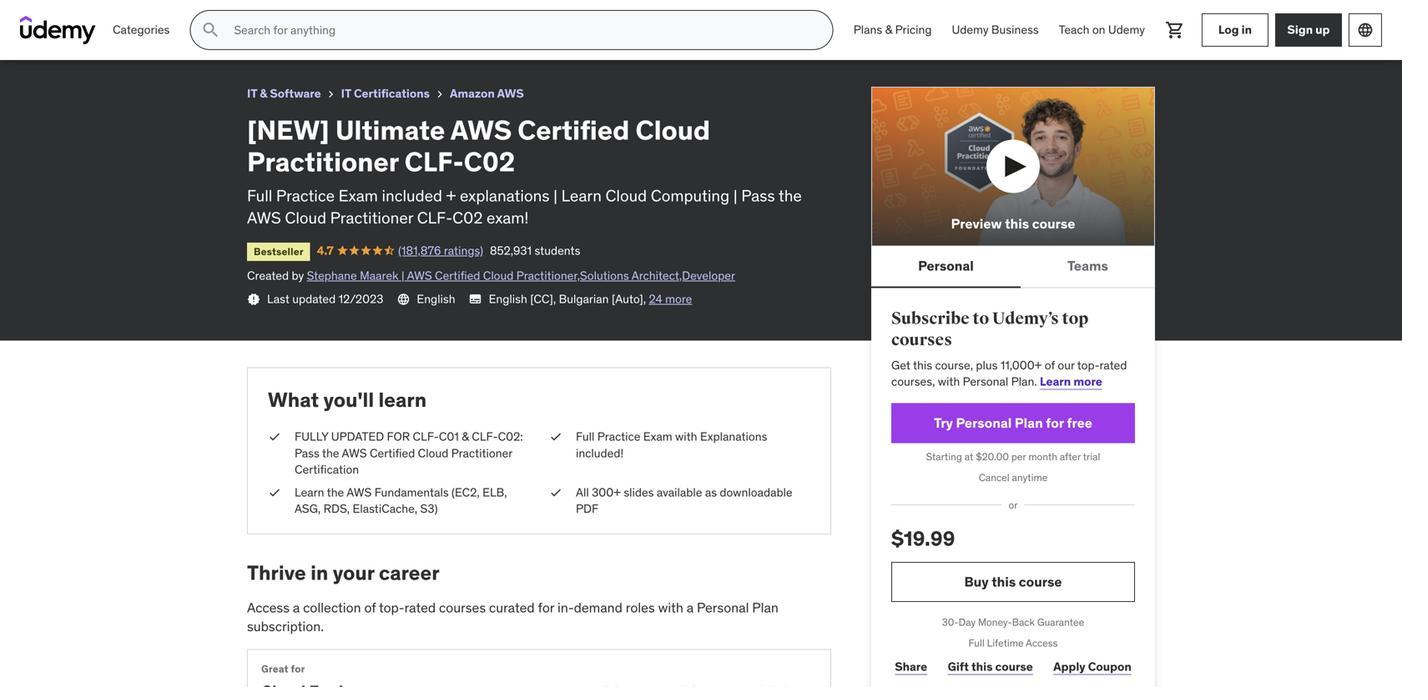 Task type: describe. For each thing, give the bounding box(es) containing it.
learn for learn more
[[1040, 374, 1071, 389]]

1 horizontal spatial 4.7
[[317, 243, 334, 258]]

tab list containing personal
[[871, 246, 1155, 288]]

exam inside full practice exam with explanations included!
[[643, 430, 672, 445]]

anytime
[[1012, 472, 1048, 485]]

300+
[[592, 485, 621, 500]]

with inside full practice exam with explanations included!
[[675, 430, 697, 445]]

slides
[[624, 485, 654, 500]]

fully updated for clf-c01 & clf-c02: pass the aws certified cloud practitioner certification
[[295, 430, 523, 477]]

amazon aws link
[[450, 83, 524, 104]]

all 300+ slides available as downloadable pdf
[[576, 485, 793, 517]]

1 horizontal spatial (181,876 ratings)
[[398, 243, 483, 258]]

1 horizontal spatial students
[[535, 243, 580, 258]]

closed captions image
[[469, 293, 482, 306]]

created
[[247, 268, 289, 284]]

elasticache,
[[353, 502, 417, 517]]

this for get
[[913, 358, 932, 373]]

xsmall image for learn the aws fundamentals (ec2, elb, asg, rds, elasticache, s3)
[[268, 485, 281, 501]]

available
[[657, 485, 702, 500]]

all
[[576, 485, 589, 500]]

lifetime
[[987, 637, 1024, 650]]

30-day money-back guarantee full lifetime access
[[942, 616, 1084, 650]]

as
[[705, 485, 717, 500]]

our
[[1058, 358, 1075, 373]]

great for
[[261, 663, 305, 676]]

udemy's
[[992, 309, 1059, 329]]

[auto]
[[612, 292, 643, 307]]

certification
[[295, 462, 359, 477]]

xsmall image right software
[[324, 88, 338, 101]]

apply coupon
[[1054, 660, 1132, 675]]

1 vertical spatial xsmall image
[[268, 429, 281, 445]]

practitioner down the included
[[330, 208, 413, 228]]

with inside access a collection of top-rated courses curated for in-demand roles with a personal plan subscription.
[[658, 600, 683, 617]]

explanations
[[700, 430, 767, 445]]

1 horizontal spatial (181,876
[[398, 243, 441, 258]]

c02 for [new] ultimate aws certified cloud practitioner clf-c02
[[356, 7, 382, 24]]

aws down amazon aws link
[[450, 113, 512, 147]]

rated inside get this course, plus 11,000+ of our top-rated courses, with personal plan.
[[1100, 358, 1127, 373]]

0 vertical spatial xsmall image
[[433, 88, 446, 101]]

2 horizontal spatial for
[[1046, 415, 1064, 432]]

2 udemy from the left
[[1108, 22, 1145, 37]]

2 vertical spatial c02
[[453, 208, 483, 228]]

clf- for [new] ultimate aws certified cloud practitioner clf-c02
[[327, 7, 356, 24]]

it & software
[[247, 86, 321, 101]]

course for preview this course
[[1032, 215, 1075, 232]]

11,000+
[[1001, 358, 1042, 373]]

get this course, plus 11,000+ of our top-rated courses, with personal plan.
[[891, 358, 1127, 389]]

plan.
[[1011, 374, 1037, 389]]

to
[[973, 309, 989, 329]]

english for english [cc], bulgarian [auto] , 24 more
[[489, 292, 527, 307]]

personal inside personal 'button'
[[918, 258, 974, 275]]

personal inside the try personal plan for free link
[[956, 415, 1012, 432]]

aws up created
[[247, 208, 281, 228]]

learn the aws fundamentals (ec2, elb, asg, rds, elasticache, s3)
[[295, 485, 507, 517]]

updated
[[331, 430, 384, 445]]

elb,
[[482, 485, 507, 500]]

1 horizontal spatial |
[[553, 186, 558, 206]]

courses,
[[891, 374, 935, 389]]

ultimate for [new] ultimate aws certified cloud practitioner clf-c02
[[58, 7, 112, 24]]

buy this course button
[[891, 563, 1135, 603]]

last
[[267, 292, 290, 307]]

updated
[[292, 292, 336, 307]]

preview this course
[[951, 215, 1075, 232]]

learn more link
[[1040, 374, 1102, 389]]

pass inside fully updated for clf-c01 & clf-c02: pass the aws certified cloud practitioner certification
[[295, 446, 319, 461]]

plan inside access a collection of top-rated courses curated for in-demand roles with a personal plan subscription.
[[752, 600, 779, 617]]

24
[[649, 292, 662, 307]]

2 a from the left
[[687, 600, 694, 617]]

gift
[[948, 660, 969, 675]]

this for buy
[[992, 574, 1016, 591]]

thrive
[[247, 561, 306, 586]]

per
[[1011, 451, 1026, 464]]

it certifications link
[[341, 83, 430, 104]]

day
[[959, 616, 976, 629]]

courses inside the subscribe to udemy's top courses
[[891, 330, 952, 350]]

30-
[[942, 616, 959, 629]]

it for it & software
[[247, 86, 257, 101]]

1 a from the left
[[293, 600, 300, 617]]

get
[[891, 358, 910, 373]]

rated inside access a collection of top-rated courses curated for in-demand roles with a personal plan subscription.
[[404, 600, 436, 617]]

0 horizontal spatial more
[[665, 292, 692, 307]]

Search for anything text field
[[231, 16, 813, 44]]

plus
[[976, 358, 998, 373]]

software
[[270, 86, 321, 101]]

thrive in your career
[[247, 561, 440, 586]]

after
[[1060, 451, 1081, 464]]

of inside access a collection of top-rated courses curated for in-demand roles with a personal plan subscription.
[[364, 600, 376, 617]]

in-
[[558, 600, 574, 617]]

& inside fully updated for clf-c01 & clf-c02: pass the aws certified cloud practitioner certification
[[462, 430, 469, 445]]

explanations
[[460, 186, 550, 206]]

architect,developer
[[632, 268, 735, 284]]

1 udemy from the left
[[952, 22, 989, 37]]

certified inside fully updated for clf-c01 & clf-c02: pass the aws certified cloud practitioner certification
[[370, 446, 415, 461]]

stephane
[[307, 268, 357, 284]]

ultimate for [new] ultimate aws certified cloud practitioner clf-c02 full practice exam included + explanations | learn cloud computing | pass the aws cloud practitioner clf-c02 exam!
[[335, 113, 445, 147]]

pricing
[[895, 22, 932, 37]]

career
[[379, 561, 440, 586]]

money-
[[978, 616, 1012, 629]]

xsmall image for full practice exam with explanations included!
[[549, 429, 563, 445]]

practitioner inside fully updated for clf-c01 & clf-c02: pass the aws certified cloud practitioner certification
[[451, 446, 512, 461]]

0 vertical spatial 4.7
[[83, 29, 100, 44]]

apply
[[1054, 660, 1086, 675]]

0 horizontal spatial for
[[291, 663, 305, 676]]

this for preview
[[1005, 215, 1029, 232]]

demand
[[574, 600, 623, 617]]

practice inside full practice exam with explanations included!
[[597, 430, 641, 445]]

0 horizontal spatial (181,876 ratings)
[[119, 29, 204, 44]]

practice inside [new] ultimate aws certified cloud practitioner clf-c02 full practice exam included + explanations | learn cloud computing | pass the aws cloud practitioner clf-c02 exam!
[[276, 186, 335, 206]]

rds,
[[324, 502, 350, 517]]

0 vertical spatial 852,931
[[211, 29, 253, 44]]

plans & pricing link
[[844, 10, 942, 50]]

$20.00
[[976, 451, 1009, 464]]

exam inside [new] ultimate aws certified cloud practitioner clf-c02 full practice exam included + explanations | learn cloud computing | pass the aws cloud practitioner clf-c02 exam!
[[339, 186, 378, 206]]

roles
[[626, 600, 655, 617]]

practitioner right submit search image
[[248, 7, 324, 24]]

choose a language image
[[1357, 22, 1374, 38]]

aws inside fully updated for clf-c01 & clf-c02: pass the aws certified cloud practitioner certification
[[342, 446, 367, 461]]

xsmall image for last updated 12/2023
[[247, 293, 260, 306]]

amazon aws
[[450, 86, 524, 101]]

amazon
[[450, 86, 495, 101]]

business
[[991, 22, 1039, 37]]

learn for learn the aws fundamentals (ec2, elb, asg, rds, elasticache, s3)
[[295, 485, 324, 500]]

maarek
[[360, 268, 399, 284]]

included
[[382, 186, 442, 206]]

preview this course button
[[871, 87, 1155, 246]]

for
[[387, 430, 410, 445]]

0 vertical spatial plan
[[1015, 415, 1043, 432]]

2 horizontal spatial |
[[733, 186, 738, 206]]

on
[[1092, 22, 1106, 37]]

1 horizontal spatial 852,931 students
[[490, 243, 580, 258]]

top- inside access a collection of top-rated courses curated for in-demand roles with a personal plan subscription.
[[379, 600, 404, 617]]

free
[[1067, 415, 1092, 432]]

access inside 30-day money-back guarantee full lifetime access
[[1026, 637, 1058, 650]]

12/2023
[[339, 292, 383, 307]]

learn inside [new] ultimate aws certified cloud practitioner clf-c02 full practice exam included + explanations | learn cloud computing | pass the aws cloud practitioner clf-c02 exam!
[[561, 186, 602, 206]]

cancel
[[979, 472, 1010, 485]]

[new] for [new] ultimate aws certified cloud practitioner clf-c02
[[13, 7, 55, 24]]

teach
[[1059, 22, 1090, 37]]

course,
[[935, 358, 973, 373]]

s3)
[[420, 502, 438, 517]]



Task type: locate. For each thing, give the bounding box(es) containing it.
a right roles
[[687, 600, 694, 617]]

0 horizontal spatial access
[[247, 600, 290, 617]]

of right "collection"
[[364, 600, 376, 617]]

ultimate inside [new] ultimate aws certified cloud practitioner clf-c02 full practice exam included + explanations | learn cloud computing | pass the aws cloud practitioner clf-c02 exam!
[[335, 113, 445, 147]]

1 vertical spatial access
[[1026, 637, 1058, 650]]

this right gift
[[972, 660, 993, 675]]

(181,876 ratings) down [new] ultimate aws certified cloud practitioner clf-c02
[[119, 29, 204, 44]]

more down the our
[[1074, 374, 1102, 389]]

full inside 30-day money-back guarantee full lifetime access
[[969, 637, 985, 650]]

1 horizontal spatial xsmall image
[[433, 88, 446, 101]]

share button
[[891, 651, 931, 684]]

in right log
[[1242, 22, 1252, 37]]

852,931 down [new] ultimate aws certified cloud practitioner clf-c02
[[211, 29, 253, 44]]

it left software
[[247, 86, 257, 101]]

try personal plan for free link
[[891, 404, 1135, 444]]

rated down "career"
[[404, 600, 436, 617]]

(181,876 down [new] ultimate aws certified cloud practitioner clf-c02
[[119, 29, 162, 44]]

students up the practitioner,solutions
[[535, 243, 580, 258]]

access down back
[[1026, 637, 1058, 650]]

practice up the by
[[276, 186, 335, 206]]

c02 down '+'
[[453, 208, 483, 228]]

1 vertical spatial 4.7
[[317, 243, 334, 258]]

852,931 students up the stephane maarek | aws certified cloud practitioner,solutions architect,developer "link" on the top of the page
[[490, 243, 580, 258]]

this right the preview
[[1005, 215, 1029, 232]]

xsmall image for all 300+ slides available as downloadable pdf
[[549, 485, 563, 501]]

c02 for [new] ultimate aws certified cloud practitioner clf-c02 full practice exam included + explanations | learn cloud computing | pass the aws cloud practitioner clf-c02 exam!
[[464, 145, 515, 179]]

1 vertical spatial plan
[[752, 600, 779, 617]]

2 english from the left
[[489, 292, 527, 307]]

sign up link
[[1275, 13, 1342, 47]]

pass inside [new] ultimate aws certified cloud practitioner clf-c02 full practice exam included + explanations | learn cloud computing | pass the aws cloud practitioner clf-c02 exam!
[[741, 186, 775, 206]]

with down course, at the right bottom of the page
[[938, 374, 960, 389]]

month
[[1029, 451, 1057, 464]]

1 vertical spatial students
[[535, 243, 580, 258]]

pass right computing
[[741, 186, 775, 206]]

full down day
[[969, 637, 985, 650]]

fundamentals
[[375, 485, 449, 500]]

ratings) up the created by stephane maarek | aws certified cloud practitioner,solutions architect,developer
[[444, 243, 483, 258]]

personal right roles
[[697, 600, 749, 617]]

0 vertical spatial rated
[[1100, 358, 1127, 373]]

fully
[[295, 430, 328, 445]]

at
[[965, 451, 973, 464]]

(ec2,
[[452, 485, 480, 500]]

exam
[[339, 186, 378, 206], [643, 430, 672, 445]]

courses inside access a collection of top-rated courses curated for in-demand roles with a personal plan subscription.
[[439, 600, 486, 617]]

tab list
[[871, 246, 1155, 288]]

1 horizontal spatial practice
[[597, 430, 641, 445]]

2 vertical spatial for
[[291, 663, 305, 676]]

certified
[[149, 7, 205, 24], [518, 113, 630, 147], [435, 268, 480, 284], [370, 446, 415, 461]]

subscribe
[[891, 309, 970, 329]]

top- right the our
[[1077, 358, 1100, 373]]

pass down fully
[[295, 446, 319, 461]]

0 horizontal spatial xsmall image
[[268, 429, 281, 445]]

practitioner,solutions
[[516, 268, 629, 284]]

this up the courses,
[[913, 358, 932, 373]]

[cc], bulgarian
[[530, 292, 609, 307]]

this for gift
[[972, 660, 993, 675]]

personal
[[918, 258, 974, 275], [963, 374, 1008, 389], [956, 415, 1012, 432], [697, 600, 749, 617]]

personal down the preview
[[918, 258, 974, 275]]

1 horizontal spatial it
[[341, 86, 351, 101]]

certified inside [new] ultimate aws certified cloud practitioner clf-c02 full practice exam included + explanations | learn cloud computing | pass the aws cloud practitioner clf-c02 exam!
[[518, 113, 630, 147]]

0 vertical spatial bestseller
[[20, 31, 70, 44]]

exam left the included
[[339, 186, 378, 206]]

of inside get this course, plus 11,000+ of our top-rated courses, with personal plan.
[[1045, 358, 1055, 373]]

starting
[[926, 451, 962, 464]]

c02:
[[498, 430, 523, 445]]

with right roles
[[658, 600, 683, 617]]

0 vertical spatial [new]
[[13, 7, 55, 24]]

1 vertical spatial 852,931 students
[[490, 243, 580, 258]]

practitioner down c02:
[[451, 446, 512, 461]]

plans & pricing
[[854, 22, 932, 37]]

xsmall image left all
[[549, 485, 563, 501]]

ratings)
[[165, 29, 204, 44], [444, 243, 483, 258]]

subscribe to udemy's top courses
[[891, 309, 1089, 350]]

udemy image
[[20, 16, 96, 44]]

access up subscription.
[[247, 600, 290, 617]]

course up back
[[1019, 574, 1062, 591]]

|
[[553, 186, 558, 206], [733, 186, 738, 206], [401, 268, 404, 284]]

shopping cart with 0 items image
[[1165, 20, 1185, 40]]

course up the teams
[[1032, 215, 1075, 232]]

1 horizontal spatial english
[[489, 292, 527, 307]]

ultimate down it certifications 'link' on the top left
[[335, 113, 445, 147]]

1 horizontal spatial in
[[1242, 22, 1252, 37]]

what you'll learn
[[268, 388, 427, 413]]

1 vertical spatial pass
[[295, 446, 319, 461]]

2 it from the left
[[341, 86, 351, 101]]

$19.99
[[891, 527, 955, 552]]

guarantee
[[1037, 616, 1084, 629]]

log in
[[1218, 22, 1252, 37]]

udemy right on
[[1108, 22, 1145, 37]]

for inside access a collection of top-rated courses curated for in-demand roles with a personal plan subscription.
[[538, 600, 554, 617]]

exam up slides
[[643, 430, 672, 445]]

full up created
[[247, 186, 272, 206]]

+
[[446, 186, 456, 206]]

0 vertical spatial learn
[[561, 186, 602, 206]]

c02 up explanations
[[464, 145, 515, 179]]

1 vertical spatial [new]
[[247, 113, 329, 147]]

aws up rds,
[[347, 485, 372, 500]]

852,931
[[211, 29, 253, 44], [490, 243, 532, 258]]

&
[[885, 22, 892, 37], [260, 86, 267, 101], [462, 430, 469, 445]]

categories button
[[103, 10, 180, 50]]

aws right amazon
[[497, 86, 524, 101]]

0 horizontal spatial ratings)
[[165, 29, 204, 44]]

in left the "your"
[[311, 561, 328, 586]]

xsmall image left last
[[247, 293, 260, 306]]

top
[[1062, 309, 1089, 329]]

it inside 'link'
[[341, 86, 351, 101]]

(181,876
[[119, 29, 162, 44], [398, 243, 441, 258]]

& left software
[[260, 86, 267, 101]]

0 horizontal spatial udemy
[[952, 22, 989, 37]]

1 it from the left
[[247, 86, 257, 101]]

1 vertical spatial bestseller
[[254, 245, 304, 258]]

24 more button
[[649, 291, 692, 307]]

clf- for [new] ultimate aws certified cloud practitioner clf-c02 full practice exam included + explanations | learn cloud computing | pass the aws cloud practitioner clf-c02 exam!
[[405, 145, 464, 179]]

for right great
[[291, 663, 305, 676]]

downloadable
[[720, 485, 793, 500]]

students up it & software
[[256, 29, 302, 44]]

course down "lifetime"
[[995, 660, 1033, 675]]

0 vertical spatial courses
[[891, 330, 952, 350]]

plans
[[854, 22, 882, 37]]

1 horizontal spatial 852,931
[[490, 243, 532, 258]]

[new] for [new] ultimate aws certified cloud practitioner clf-c02 full practice exam included + explanations | learn cloud computing | pass the aws cloud practitioner clf-c02 exam!
[[247, 113, 329, 147]]

curated
[[489, 600, 535, 617]]

1 vertical spatial learn
[[1040, 374, 1071, 389]]

1 vertical spatial practice
[[597, 430, 641, 445]]

0 horizontal spatial in
[[311, 561, 328, 586]]

share
[[895, 660, 927, 675]]

1 vertical spatial 852,931
[[490, 243, 532, 258]]

0 vertical spatial full
[[247, 186, 272, 206]]

2 vertical spatial full
[[969, 637, 985, 650]]

a up subscription.
[[293, 600, 300, 617]]

0 horizontal spatial full
[[247, 186, 272, 206]]

last updated 12/2023
[[267, 292, 383, 307]]

small image
[[778, 685, 795, 688]]

top- down "career"
[[379, 600, 404, 617]]

1 vertical spatial rated
[[404, 600, 436, 617]]

course language image
[[397, 293, 410, 306]]

for left the free
[[1046, 415, 1064, 432]]

log
[[1218, 22, 1239, 37]]

c02 up it certifications
[[356, 7, 382, 24]]

with left explanations
[[675, 430, 697, 445]]

learn right explanations
[[561, 186, 602, 206]]

0 horizontal spatial 852,931 students
[[211, 29, 302, 44]]

it for it certifications
[[341, 86, 351, 101]]

1 horizontal spatial pass
[[741, 186, 775, 206]]

1 horizontal spatial a
[[687, 600, 694, 617]]

& for plans
[[885, 22, 892, 37]]

0 horizontal spatial a
[[293, 600, 300, 617]]

access
[[247, 600, 290, 617], [1026, 637, 1058, 650]]

xsmall image left amazon
[[433, 88, 446, 101]]

1 horizontal spatial more
[[1074, 374, 1102, 389]]

2 vertical spatial course
[[995, 660, 1033, 675]]

1 vertical spatial ultimate
[[335, 113, 445, 147]]

[new]
[[13, 7, 55, 24], [247, 113, 329, 147]]

your
[[333, 561, 374, 586]]

0 vertical spatial (181,876 ratings)
[[119, 29, 204, 44]]

a
[[293, 600, 300, 617], [687, 600, 694, 617]]

cloud inside fully updated for clf-c01 & clf-c02: pass the aws certified cloud practitioner certification
[[418, 446, 448, 461]]

[new] inside [new] ultimate aws certified cloud practitioner clf-c02 full practice exam included + explanations | learn cloud computing | pass the aws cloud practitioner clf-c02 exam!
[[247, 113, 329, 147]]

in for thrive
[[311, 561, 328, 586]]

0 vertical spatial &
[[885, 22, 892, 37]]

0 horizontal spatial courses
[[439, 600, 486, 617]]

ultimate left categories
[[58, 7, 112, 24]]

2 horizontal spatial &
[[885, 22, 892, 37]]

0 horizontal spatial it
[[247, 86, 257, 101]]

& right "plans"
[[885, 22, 892, 37]]

for left in-
[[538, 600, 554, 617]]

0 horizontal spatial english
[[417, 292, 455, 307]]

0 vertical spatial top-
[[1077, 358, 1100, 373]]

courses left curated
[[439, 600, 486, 617]]

xsmall image left fully
[[268, 429, 281, 445]]

learn inside the learn the aws fundamentals (ec2, elb, asg, rds, elasticache, s3)
[[295, 485, 324, 500]]

2 vertical spatial &
[[462, 430, 469, 445]]

1 horizontal spatial &
[[462, 430, 469, 445]]

teach on udemy
[[1059, 22, 1145, 37]]

bestseller
[[20, 31, 70, 44], [254, 245, 304, 258]]

0 vertical spatial 852,931 students
[[211, 29, 302, 44]]

0 horizontal spatial 852,931
[[211, 29, 253, 44]]

0 vertical spatial the
[[779, 186, 802, 206]]

ratings) down [new] ultimate aws certified cloud practitioner clf-c02
[[165, 29, 204, 44]]

852,931 up the stephane maarek | aws certified cloud practitioner,solutions architect,developer "link" on the top of the page
[[490, 243, 532, 258]]

xsmall image up thrive in the bottom of the page
[[268, 485, 281, 501]]

apply coupon button
[[1050, 651, 1135, 684]]

asg,
[[295, 502, 321, 517]]

thrive in your career element
[[247, 561, 831, 688]]

1 horizontal spatial plan
[[1015, 415, 1043, 432]]

for
[[1046, 415, 1064, 432], [538, 600, 554, 617], [291, 663, 305, 676]]

4.7 up stephane at the left
[[317, 243, 334, 258]]

with
[[938, 374, 960, 389], [675, 430, 697, 445], [658, 600, 683, 617]]

english
[[417, 292, 455, 307], [489, 292, 527, 307]]

full inside [new] ultimate aws certified cloud practitioner clf-c02 full practice exam included + explanations | learn cloud computing | pass the aws cloud practitioner clf-c02 exam!
[[247, 186, 272, 206]]

| up the course language icon
[[401, 268, 404, 284]]

1 vertical spatial the
[[322, 446, 339, 461]]

1 english from the left
[[417, 292, 455, 307]]

learn more
[[1040, 374, 1102, 389]]

0 horizontal spatial learn
[[295, 485, 324, 500]]

1 horizontal spatial ultimate
[[335, 113, 445, 147]]

aws inside the learn the aws fundamentals (ec2, elb, asg, rds, elasticache, s3)
[[347, 485, 372, 500]]

| right explanations
[[553, 186, 558, 206]]

0 vertical spatial ultimate
[[58, 7, 112, 24]]

2 vertical spatial with
[[658, 600, 683, 617]]

up
[[1316, 22, 1330, 37]]

english [cc], bulgarian [auto] , 24 more
[[489, 292, 692, 307]]

stephane maarek | aws certified cloud practitioner,solutions architect,developer link
[[307, 268, 735, 284]]

full inside full practice exam with explanations included!
[[576, 430, 595, 445]]

0 horizontal spatial pass
[[295, 446, 319, 461]]

personal up $20.00
[[956, 415, 1012, 432]]

plan
[[1015, 415, 1043, 432], [752, 600, 779, 617]]

trial
[[1083, 451, 1100, 464]]

[new] ultimate aws certified cloud practitioner clf-c02
[[13, 7, 382, 24]]

1 vertical spatial full
[[576, 430, 595, 445]]

more right 24
[[665, 292, 692, 307]]

gift this course link
[[944, 651, 1037, 684]]

& right c01
[[462, 430, 469, 445]]

plan up per
[[1015, 415, 1043, 432]]

categories
[[113, 22, 170, 37]]

1 horizontal spatial ratings)
[[444, 243, 483, 258]]

1 horizontal spatial learn
[[561, 186, 602, 206]]

learn down the our
[[1040, 374, 1071, 389]]

1 horizontal spatial rated
[[1100, 358, 1127, 373]]

the inside [new] ultimate aws certified cloud practitioner clf-c02 full practice exam included + explanations | learn cloud computing | pass the aws cloud practitioner clf-c02 exam!
[[779, 186, 802, 206]]

the inside fully updated for clf-c01 & clf-c02: pass the aws certified cloud practitioner certification
[[322, 446, 339, 461]]

included!
[[576, 446, 624, 461]]

english for english
[[417, 292, 455, 307]]

learn up "asg,"
[[295, 485, 324, 500]]

in for log
[[1242, 22, 1252, 37]]

personal inside get this course, plus 11,000+ of our top-rated courses, with personal plan.
[[963, 374, 1008, 389]]

1 vertical spatial &
[[260, 86, 267, 101]]

the inside the learn the aws fundamentals (ec2, elb, asg, rds, elasticache, s3)
[[327, 485, 344, 500]]

0 horizontal spatial |
[[401, 268, 404, 284]]

personal down plus
[[963, 374, 1008, 389]]

exam!
[[487, 208, 529, 228]]

access inside access a collection of top-rated courses curated for in-demand roles with a personal plan subscription.
[[247, 600, 290, 617]]

0 horizontal spatial students
[[256, 29, 302, 44]]

1 vertical spatial (181,876
[[398, 243, 441, 258]]

clf- for fully updated for clf-c01 & clf-c02: pass the aws certified cloud practitioner certification
[[472, 430, 498, 445]]

0 horizontal spatial (181,876
[[119, 29, 162, 44]]

full practice exam with explanations included!
[[576, 430, 767, 461]]

0 vertical spatial with
[[938, 374, 960, 389]]

courses
[[891, 330, 952, 350], [439, 600, 486, 617]]

xsmall image right c02:
[[549, 429, 563, 445]]

sign
[[1287, 22, 1313, 37]]

aws up the course language icon
[[407, 268, 432, 284]]

access a collection of top-rated courses curated for in-demand roles with a personal plan subscription.
[[247, 600, 779, 635]]

english down the stephane maarek | aws certified cloud practitioner,solutions architect,developer "link" on the top of the page
[[489, 292, 527, 307]]

teach on udemy link
[[1049, 10, 1155, 50]]

course for gift this course
[[995, 660, 1033, 675]]

1 vertical spatial c02
[[464, 145, 515, 179]]

practitioner
[[248, 7, 324, 24], [247, 145, 399, 179], [330, 208, 413, 228], [451, 446, 512, 461]]

& for it
[[260, 86, 267, 101]]

0 vertical spatial of
[[1045, 358, 1055, 373]]

1 vertical spatial of
[[364, 600, 376, 617]]

course for buy this course
[[1019, 574, 1062, 591]]

courses down subscribe
[[891, 330, 952, 350]]

this inside get this course, plus 11,000+ of our top-rated courses, with personal plan.
[[913, 358, 932, 373]]

teams button
[[1021, 246, 1155, 286]]

1 vertical spatial for
[[538, 600, 554, 617]]

1 horizontal spatial access
[[1026, 637, 1058, 650]]

personal inside access a collection of top-rated courses curated for in-demand roles with a personal plan subscription.
[[697, 600, 749, 617]]

1 horizontal spatial bestseller
[[254, 245, 304, 258]]

(181,876 up maarek
[[398, 243, 441, 258]]

ultimate
[[58, 7, 112, 24], [335, 113, 445, 147]]

rated up learn more link
[[1100, 358, 1127, 373]]

1 vertical spatial ratings)
[[444, 243, 483, 258]]

1 horizontal spatial top-
[[1077, 358, 1100, 373]]

it
[[247, 86, 257, 101], [341, 86, 351, 101]]

xsmall image
[[433, 88, 446, 101], [268, 429, 281, 445]]

practice up included!
[[597, 430, 641, 445]]

top- inside get this course, plus 11,000+ of our top-rated courses, with personal plan.
[[1077, 358, 1100, 373]]

0 vertical spatial in
[[1242, 22, 1252, 37]]

xsmall image
[[324, 88, 338, 101], [247, 293, 260, 306], [549, 429, 563, 445], [268, 485, 281, 501], [549, 485, 563, 501]]

0 horizontal spatial 4.7
[[83, 29, 100, 44]]

by
[[292, 268, 304, 284]]

coupon
[[1088, 660, 1132, 675]]

(181,876 ratings) down '+'
[[398, 243, 483, 258]]

aws down updated
[[342, 446, 367, 461]]

4.7 left categories dropdown button
[[83, 29, 100, 44]]

it left certifications
[[341, 86, 351, 101]]

udemy left business
[[952, 22, 989, 37]]

with inside get this course, plus 11,000+ of our top-rated courses, with personal plan.
[[938, 374, 960, 389]]

0 horizontal spatial plan
[[752, 600, 779, 617]]

1 horizontal spatial udemy
[[1108, 22, 1145, 37]]

2 horizontal spatial learn
[[1040, 374, 1071, 389]]

it & software link
[[247, 83, 321, 104]]

udemy business link
[[942, 10, 1049, 50]]

0 vertical spatial pass
[[741, 186, 775, 206]]

852,931 students down [new] ultimate aws certified cloud practitioner clf-c02
[[211, 29, 302, 44]]

0 horizontal spatial &
[[260, 86, 267, 101]]

0 vertical spatial students
[[256, 29, 302, 44]]

0 vertical spatial access
[[247, 600, 290, 617]]

plan up small icon at the bottom right of the page
[[752, 600, 779, 617]]

| right computing
[[733, 186, 738, 206]]

0 horizontal spatial rated
[[404, 600, 436, 617]]

1 horizontal spatial [new]
[[247, 113, 329, 147]]

buy this course
[[964, 574, 1062, 591]]

full up included!
[[576, 430, 595, 445]]

practitioner down software
[[247, 145, 399, 179]]

submit search image
[[201, 20, 221, 40]]

4.7
[[83, 29, 100, 44], [317, 243, 334, 258]]

1 horizontal spatial exam
[[643, 430, 672, 445]]

aws right udemy "image"
[[115, 7, 146, 24]]

personal button
[[871, 246, 1021, 286]]

this right buy
[[992, 574, 1016, 591]]

log in link
[[1202, 13, 1269, 47]]

english right the course language icon
[[417, 292, 455, 307]]

1 vertical spatial exam
[[643, 430, 672, 445]]

of left the our
[[1045, 358, 1055, 373]]

c01
[[439, 430, 459, 445]]



Task type: vqa. For each thing, say whether or not it's contained in the screenshot.
Online inside "the blender 2.8 encyclopedia an online course by lee salvemini"
no



